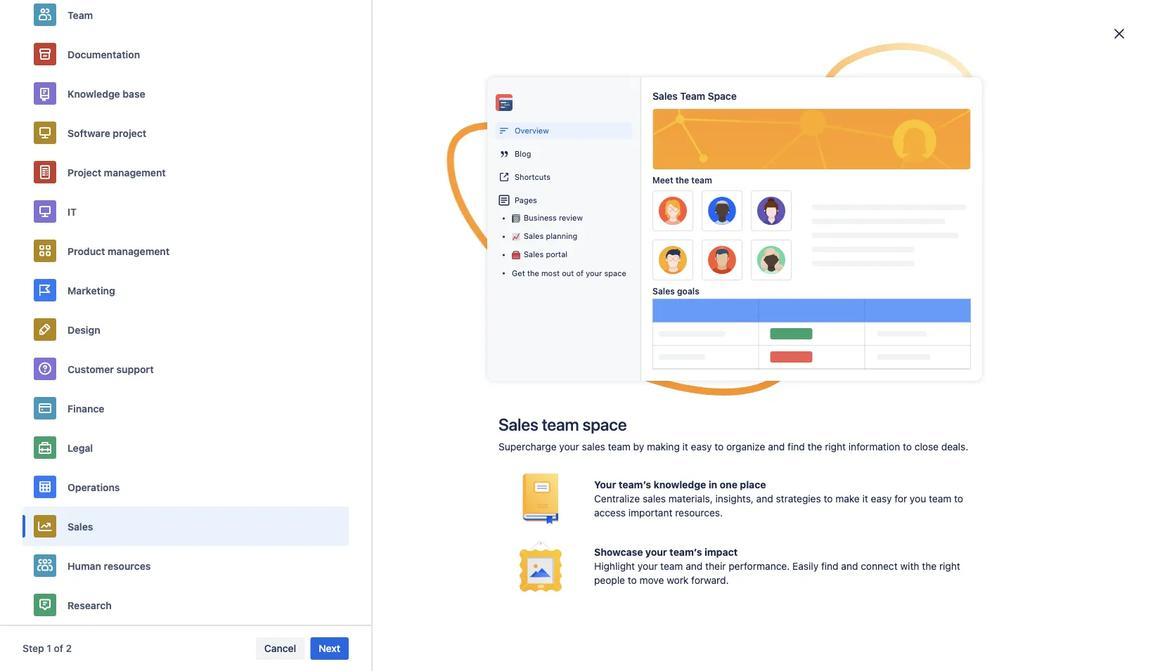 Task type: locate. For each thing, give the bounding box(es) containing it.
1 horizontal spatial easy
[[871, 494, 892, 505]]

the inside sales team space supercharge your sales team by making it easy to organize and find the right information to close deals.
[[808, 441, 823, 453]]

it right make
[[863, 494, 869, 505]]

place
[[740, 479, 767, 491]]

space inside sales team space supercharge your sales team by making it easy to organize and find the right information to close deals.
[[583, 415, 627, 435]]

1 horizontal spatial with
[[901, 561, 920, 573]]

Filter by title field
[[270, 303, 390, 322]]

resources
[[104, 561, 151, 572]]

:toolbox: image
[[512, 251, 521, 260]]

team inside button
[[68, 9, 93, 21]]

Search field
[[887, 8, 1027, 31]]

0 horizontal spatial sales
[[582, 441, 606, 453]]

sales up supercharge
[[499, 415, 539, 435]]

0 vertical spatial management
[[104, 167, 166, 178]]

of right the 1
[[54, 643, 63, 655]]

1 vertical spatial of
[[54, 643, 63, 655]]

and inside your team's knowledge in one place centralize sales materials, insights, and strategies to make it easy for you team to access important resources.
[[757, 494, 774, 505]]

team inside your team's knowledge in one place centralize sales materials, insights, and strategies to make it easy for you team to access important resources.
[[929, 494, 952, 505]]

1 horizontal spatial filters.
[[683, 530, 712, 541]]

team
[[68, 9, 93, 21], [681, 90, 706, 102]]

the
[[676, 175, 690, 185], [528, 269, 540, 278], [808, 441, 823, 453], [923, 561, 937, 573]]

design button
[[23, 310, 349, 350]]

team's up centralize
[[619, 479, 652, 491]]

team
[[692, 175, 713, 185], [542, 415, 579, 435], [608, 441, 631, 453], [929, 494, 952, 505], [661, 561, 684, 573]]

team up 'work'
[[661, 561, 684, 573]]

next button
[[310, 638, 349, 661]]

1 vertical spatial sales
[[643, 494, 666, 505]]

and right organize
[[768, 441, 785, 453]]

team up documentation
[[68, 9, 93, 21]]

personal
[[806, 308, 843, 319]]

with right connect
[[901, 561, 920, 573]]

broken magnifying glass image
[[530, 353, 624, 480]]

easily
[[793, 561, 819, 573]]

no
[[442, 530, 455, 541]]

of right out
[[577, 269, 584, 278]]

1 vertical spatial team
[[681, 90, 706, 102]]

find right organize
[[788, 441, 805, 453]]

sales right :toolbox: image
[[524, 250, 544, 259]]

1 horizontal spatial of
[[577, 269, 584, 278]]

1 vertical spatial management
[[108, 245, 170, 257]]

0 horizontal spatial it
[[683, 441, 689, 453]]

filters. left try
[[558, 530, 587, 541]]

1 horizontal spatial find
[[788, 441, 805, 453]]

space inside region
[[434, 189, 461, 201]]

archived button
[[851, 304, 900, 322]]

access
[[595, 508, 626, 519]]

sales up your
[[582, 441, 606, 453]]

team inside showcase your team's impact highlight your team and their performance. easily find and connect with the right people to move work forward.
[[661, 561, 684, 573]]

1 vertical spatial it
[[863, 494, 869, 505]]

open image
[[476, 304, 493, 321]]

1 horizontal spatial right
[[940, 561, 961, 573]]

1 vertical spatial right
[[940, 561, 961, 573]]

the up the 'strategies'
[[808, 441, 823, 453]]

meet
[[653, 175, 674, 185]]

space for first
[[434, 189, 461, 201]]

1 horizontal spatial spaces
[[627, 501, 679, 521]]

the right connect
[[923, 561, 937, 573]]

spaces right 'no' at the left bottom of the page
[[458, 530, 490, 541]]

space
[[708, 90, 737, 102]]

find
[[788, 441, 805, 453], [565, 501, 593, 521], [822, 561, 839, 573]]

to left make
[[824, 494, 833, 505]]

0 vertical spatial find
[[788, 441, 805, 453]]

filters. down resources.
[[683, 530, 712, 541]]

confluence image
[[37, 11, 120, 28], [37, 11, 120, 28]]

1 horizontal spatial team's
[[670, 547, 703, 559]]

team left the space
[[681, 90, 706, 102]]

and left connect
[[842, 561, 859, 573]]

0 horizontal spatial with
[[633, 530, 652, 541]]

starred button
[[695, 304, 738, 322]]

it right making
[[683, 441, 689, 453]]

team's down fewer at the bottom
[[670, 547, 703, 559]]

management right product
[[108, 245, 170, 257]]

deals.
[[942, 441, 969, 453]]

to right "you"
[[955, 494, 964, 505]]

your
[[586, 269, 602, 278], [560, 441, 580, 453], [535, 530, 555, 541], [646, 547, 668, 559], [638, 561, 658, 573]]

organize
[[727, 441, 766, 453]]

sales team space supercharge your sales team by making it easy to organize and find the right information to close deals.
[[499, 415, 969, 453]]

meet the team
[[653, 175, 713, 185]]

find right easily
[[822, 561, 839, 573]]

find up no spaces matched your filters. try again with fewer filters.
[[565, 501, 593, 521]]

2 vertical spatial find
[[822, 561, 839, 573]]

management down project
[[104, 167, 166, 178]]

1 vertical spatial with
[[901, 561, 920, 573]]

easy right making
[[691, 441, 712, 453]]

1 vertical spatial find
[[565, 501, 593, 521]]

management for project management
[[104, 167, 166, 178]]

0 vertical spatial it
[[683, 441, 689, 453]]

your spaces region
[[254, 105, 900, 233]]

sales inside button
[[68, 521, 93, 533]]

marketing
[[68, 285, 115, 296]]

blog
[[515, 149, 532, 158]]

space right out
[[605, 269, 627, 278]]

to left the close
[[903, 441, 913, 453]]

and down place
[[757, 494, 774, 505]]

sales up human at the left of page
[[68, 521, 93, 533]]

right inside showcase your team's impact highlight your team and their performance. easily find and connect with the right people to move work forward.
[[940, 561, 961, 573]]

management inside button
[[104, 167, 166, 178]]

0 vertical spatial team
[[68, 9, 93, 21]]

:chart_with_upwards_trend: image
[[512, 233, 521, 241], [512, 233, 521, 241]]

1 vertical spatial spaces
[[458, 530, 490, 541]]

sales up watching button
[[653, 286, 675, 296]]

0 vertical spatial team's
[[619, 479, 652, 491]]

space right a
[[864, 64, 891, 76]]

0 vertical spatial spaces
[[627, 501, 679, 521]]

create a space
[[822, 64, 891, 76]]

cancel button
[[256, 638, 305, 661]]

team right "you"
[[929, 494, 952, 505]]

most
[[542, 269, 560, 278]]

1 vertical spatial easy
[[871, 494, 892, 505]]

starred image
[[482, 169, 499, 186]]

sales portal
[[524, 250, 568, 259]]

you
[[910, 494, 927, 505]]

sales down business
[[524, 232, 544, 241]]

research
[[68, 600, 112, 612]]

close
[[915, 441, 939, 453]]

space inside popup button
[[864, 64, 891, 76]]

sales left the space
[[653, 90, 678, 102]]

we
[[475, 501, 498, 521]]

software project button
[[23, 113, 349, 153]]

banner
[[0, 0, 1154, 39]]

try
[[589, 530, 604, 541]]

space up your
[[583, 415, 627, 435]]

customer support button
[[23, 350, 349, 389]]

sales for team
[[499, 415, 539, 435]]

team up supercharge
[[542, 415, 579, 435]]

0 horizontal spatial of
[[54, 643, 63, 655]]

it
[[68, 206, 77, 218]]

:toolbox: image
[[512, 251, 521, 260]]

spaces up fewer at the bottom
[[627, 501, 679, 521]]

1 horizontal spatial it
[[863, 494, 869, 505]]

to left the move
[[628, 575, 637, 587]]

management inside button
[[108, 245, 170, 257]]

close image
[[1112, 25, 1129, 42]]

team button
[[23, 0, 349, 34]]

and up the forward.
[[686, 561, 703, 573]]

step 1 of 2
[[23, 643, 72, 655]]

create
[[822, 64, 853, 76]]

0 vertical spatial sales
[[582, 441, 606, 453]]

watching
[[647, 308, 687, 319]]

forward.
[[692, 575, 729, 587]]

team's inside your team's knowledge in one place centralize sales materials, insights, and strategies to make it easy for you team to access important resources.
[[619, 479, 652, 491]]

0 vertical spatial with
[[633, 530, 652, 541]]

supercharge
[[499, 441, 557, 453]]

in
[[709, 479, 718, 491]]

with down important
[[633, 530, 652, 541]]

easy left for
[[871, 494, 892, 505]]

0 horizontal spatial team's
[[619, 479, 652, 491]]

0 horizontal spatial right
[[825, 441, 846, 453]]

resources.
[[676, 508, 723, 519]]

0 horizontal spatial find
[[565, 501, 593, 521]]

business
[[524, 214, 557, 223]]

it button
[[23, 192, 349, 231]]

of
[[577, 269, 584, 278], [54, 643, 63, 655]]

global element
[[8, 0, 884, 39]]

0 vertical spatial easy
[[691, 441, 712, 453]]

with
[[633, 530, 652, 541], [901, 561, 920, 573]]

work
[[667, 575, 689, 587]]

important
[[629, 508, 673, 519]]

software project
[[68, 127, 146, 139]]

space right first
[[434, 189, 461, 201]]

create a space button
[[813, 59, 900, 82]]

to left organize
[[715, 441, 724, 453]]

first
[[413, 189, 431, 201]]

0 horizontal spatial team
[[68, 9, 93, 21]]

0 horizontal spatial spaces
[[458, 530, 490, 541]]

right inside sales team space supercharge your sales team by making it easy to organize and find the right information to close deals.
[[825, 441, 846, 453]]

sales up important
[[643, 494, 666, 505]]

step
[[23, 643, 44, 655]]

0 horizontal spatial easy
[[691, 441, 712, 453]]

communal button
[[741, 304, 798, 322]]

it
[[683, 441, 689, 453], [863, 494, 869, 505]]

0 vertical spatial of
[[577, 269, 584, 278]]

your right supercharge
[[560, 441, 580, 453]]

sales inside sales team space supercharge your sales team by making it easy to organize and find the right information to close deals.
[[499, 415, 539, 435]]

1 horizontal spatial sales
[[643, 494, 666, 505]]

0 horizontal spatial filters.
[[558, 530, 587, 541]]

0 vertical spatial right
[[825, 441, 846, 453]]

easy
[[691, 441, 712, 453], [871, 494, 892, 505]]

product management
[[68, 245, 170, 257]]

the inside showcase your team's impact highlight your team and their performance. easily find and connect with the right people to move work forward.
[[923, 561, 937, 573]]

your down couldn't
[[535, 530, 555, 541]]

it inside sales team space supercharge your sales team by making it easy to organize and find the right information to close deals.
[[683, 441, 689, 453]]

2 horizontal spatial find
[[822, 561, 839, 573]]

sales goals
[[653, 286, 700, 296]]

get
[[512, 269, 525, 278]]

1 vertical spatial team's
[[670, 547, 703, 559]]

sales
[[582, 441, 606, 453], [643, 494, 666, 505]]



Task type: vqa. For each thing, say whether or not it's contained in the screenshot.
ASSIST
no



Task type: describe. For each thing, give the bounding box(es) containing it.
performance.
[[729, 561, 790, 573]]

business review
[[524, 214, 583, 223]]

right for team's
[[940, 561, 961, 573]]

your inside sales team space supercharge your sales team by making it easy to organize and find the right information to close deals.
[[560, 441, 580, 453]]

easy inside sales team space supercharge your sales team by making it easy to organize and find the right information to close deals.
[[691, 441, 712, 453]]

space for a
[[864, 64, 891, 76]]

customer
[[68, 364, 114, 375]]

out
[[562, 269, 574, 278]]

2
[[66, 643, 72, 655]]

management for product management
[[108, 245, 170, 257]]

impact
[[705, 547, 738, 559]]

planning
[[546, 232, 578, 241]]

your
[[595, 479, 617, 491]]

highlight
[[595, 561, 635, 573]]

information
[[849, 441, 901, 453]]

sales for team
[[653, 90, 678, 102]]

jhgcxhj link
[[515, 133, 639, 222]]

showcase
[[595, 547, 643, 559]]

cancel
[[264, 643, 296, 655]]

the right the meet
[[676, 175, 690, 185]]

fewer
[[655, 530, 680, 541]]

sales inside sales team space supercharge your sales team by making it easy to organize and find the right information to close deals.
[[582, 441, 606, 453]]

my first space link
[[385, 133, 509, 222]]

human resources button
[[23, 547, 349, 586]]

1 horizontal spatial team
[[681, 90, 706, 102]]

sales for planning
[[524, 232, 544, 241]]

the right get
[[528, 269, 540, 278]]

all spaces region
[[254, 252, 900, 543]]

review
[[559, 214, 583, 223]]

and inside sales team space supercharge your sales team by making it easy to organize and find the right information to close deals.
[[768, 441, 785, 453]]

software
[[68, 127, 110, 139]]

finance button
[[23, 389, 349, 428]]

documentation button
[[23, 34, 349, 74]]

customer support
[[68, 364, 154, 375]]

centralize
[[595, 494, 640, 505]]

personal button
[[800, 304, 848, 322]]

shortcuts
[[515, 172, 551, 182]]

marketing button
[[23, 271, 349, 310]]

sales for portal
[[524, 250, 544, 259]]

human
[[68, 561, 101, 572]]

1 filters. from the left
[[558, 530, 587, 541]]

team left by
[[608, 441, 631, 453]]

research button
[[23, 586, 349, 625]]

by
[[634, 441, 645, 453]]

your down fewer at the bottom
[[646, 547, 668, 559]]

your right out
[[586, 269, 602, 278]]

my
[[397, 189, 410, 201]]

jhgcxhj
[[527, 189, 559, 201]]

watching button
[[641, 304, 692, 322]]

to inside showcase your team's impact highlight your team and their performance. easily find and connect with the right people to move work forward.
[[628, 575, 637, 587]]

starred
[[701, 308, 732, 319]]

your inside all spaces region
[[535, 530, 555, 541]]

find inside showcase your team's impact highlight your team and their performance. easily find and connect with the right people to move work forward.
[[822, 561, 839, 573]]

knowledge
[[68, 88, 120, 99]]

base
[[123, 88, 145, 99]]

your up the move
[[638, 561, 658, 573]]

move
[[640, 575, 664, 587]]

sales team space dialog
[[0, 0, 1154, 672]]

project
[[113, 127, 146, 139]]

connect
[[861, 561, 898, 573]]

sales button
[[23, 507, 349, 547]]

make
[[836, 494, 860, 505]]

find inside all spaces region
[[565, 501, 593, 521]]

human resources
[[68, 561, 151, 572]]

:notebook: image
[[512, 215, 521, 223]]

product
[[68, 245, 105, 257]]

support
[[117, 364, 154, 375]]

team's inside showcase your team's impact highlight your team and their performance. easily find and connect with the right people to move work forward.
[[670, 547, 703, 559]]

with inside showcase your team's impact highlight your team and their performance. easily find and connect with the right people to move work forward.
[[901, 561, 920, 573]]

no spaces matched your filters. try again with fewer filters.
[[442, 530, 712, 541]]

their
[[706, 561, 726, 573]]

design
[[68, 324, 100, 336]]

for
[[895, 494, 908, 505]]

sales for goals
[[653, 286, 675, 296]]

knowledge base button
[[23, 74, 349, 113]]

next
[[319, 643, 341, 655]]

goals
[[678, 286, 700, 296]]

sales inside your team's knowledge in one place centralize sales materials, insights, and strategies to make it easy for you team to access important resources.
[[643, 494, 666, 505]]

any
[[597, 501, 623, 521]]

making
[[647, 441, 680, 453]]

finance
[[68, 403, 104, 415]]

legal
[[68, 442, 93, 454]]

:notebook: image
[[512, 215, 521, 223]]

sales planning
[[524, 232, 578, 241]]

with inside all spaces region
[[633, 530, 652, 541]]

knowledge base
[[68, 88, 145, 99]]

it inside your team's knowledge in one place centralize sales materials, insights, and strategies to make it easy for you team to access important resources.
[[863, 494, 869, 505]]

again
[[606, 530, 631, 541]]

space for team
[[583, 415, 627, 435]]

a
[[856, 64, 861, 76]]

couldn't
[[502, 501, 562, 521]]

1
[[47, 643, 51, 655]]

product management button
[[23, 231, 349, 271]]

project management button
[[23, 153, 349, 192]]

portal
[[546, 250, 568, 259]]

my first space
[[397, 189, 461, 201]]

operations
[[68, 482, 120, 493]]

overview
[[515, 126, 549, 135]]

easy inside your team's knowledge in one place centralize sales materials, insights, and strategies to make it easy for you team to access important resources.
[[871, 494, 892, 505]]

team right the meet
[[692, 175, 713, 185]]

knowledge
[[654, 479, 707, 491]]

materials,
[[669, 494, 713, 505]]

right for space
[[825, 441, 846, 453]]

communal
[[746, 308, 792, 319]]

project
[[68, 167, 101, 178]]

showcase your team's impact highlight your team and their performance. easily find and connect with the right people to move work forward.
[[595, 547, 961, 587]]

find inside sales team space supercharge your sales team by making it easy to organize and find the right information to close deals.
[[788, 441, 805, 453]]

project management
[[68, 167, 166, 178]]

2 filters. from the left
[[683, 530, 712, 541]]

archived
[[857, 308, 894, 319]]

insights,
[[716, 494, 754, 505]]



